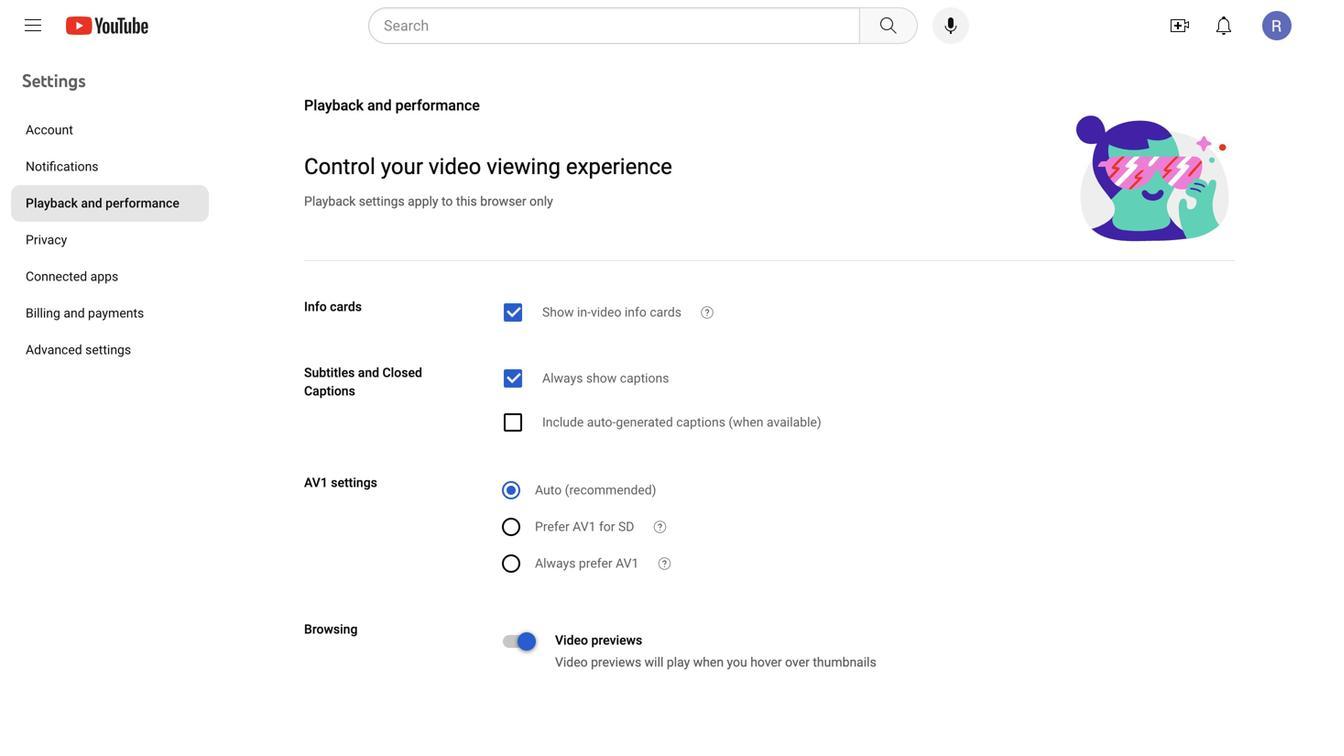 Task type: vqa. For each thing, say whether or not it's contained in the screenshot.
Teemill associated with That Went Well T-shirt $28.50
no



Task type: describe. For each thing, give the bounding box(es) containing it.
playback up privacy
[[26, 196, 78, 211]]

avatar image image
[[1263, 11, 1292, 40]]

connected apps
[[26, 269, 118, 284]]

and down notifications
[[81, 196, 102, 211]]

prefer av1 for sd
[[535, 519, 635, 534]]

this
[[456, 194, 477, 209]]

show
[[542, 305, 574, 320]]

privacy
[[26, 232, 67, 247]]

playback settings apply to this browser only
[[304, 194, 553, 209]]

1 previews from the top
[[592, 633, 643, 648]]

and inside subtitles and closed captions
[[358, 365, 379, 380]]

and right the billing
[[64, 306, 85, 321]]

account
[[26, 122, 73, 137]]

subtitles
[[304, 365, 355, 380]]

0 horizontal spatial av1
[[304, 475, 328, 490]]

(recommended)
[[565, 482, 657, 498]]

prefer
[[535, 519, 570, 534]]

Auto (recommended) radio
[[502, 481, 657, 499]]

1 vertical spatial av1
[[573, 519, 596, 534]]

1 horizontal spatial performance
[[395, 97, 480, 114]]

over
[[785, 655, 810, 670]]

Always show captions checkbox
[[502, 367, 669, 389]]

settings for advanced
[[85, 342, 131, 357]]

your
[[381, 153, 423, 180]]

video for in-
[[591, 305, 622, 320]]

play
[[667, 655, 690, 670]]

always show captions
[[542, 371, 669, 386]]

and up "your"
[[367, 97, 392, 114]]

Search text field
[[384, 14, 856, 38]]

0 horizontal spatial captions
[[620, 371, 669, 386]]

control
[[304, 153, 376, 180]]

sd
[[619, 519, 635, 534]]

prefer
[[579, 556, 613, 571]]

apply
[[408, 194, 438, 209]]

Prefer AV1 for SD radio
[[502, 518, 635, 536]]

generated
[[616, 415, 673, 430]]

1 video from the top
[[555, 633, 588, 648]]

billing
[[26, 306, 60, 321]]

browser
[[480, 194, 527, 209]]

payments
[[88, 306, 144, 321]]

connected
[[26, 269, 87, 284]]

auto-
[[587, 415, 616, 430]]

when
[[693, 655, 724, 670]]

settings for av1
[[331, 475, 377, 490]]

video for your
[[429, 153, 481, 180]]

info
[[304, 299, 327, 314]]

video previews video previews will play when you hover over thumbnails
[[555, 633, 877, 670]]

advanced
[[26, 342, 82, 357]]

Show in-video info cards checkbox
[[502, 301, 682, 323]]

av1 settings
[[304, 475, 377, 490]]



Task type: locate. For each thing, give the bounding box(es) containing it.
2 vertical spatial av1
[[616, 556, 639, 571]]

1 vertical spatial performance
[[106, 196, 179, 211]]

0 vertical spatial always
[[542, 371, 583, 386]]

video inside checkbox
[[591, 305, 622, 320]]

captions left (when
[[676, 415, 726, 430]]

performance up apps
[[106, 196, 179, 211]]

Include auto-generated captions (when available) checkbox
[[502, 411, 822, 433]]

privacy link
[[11, 222, 209, 258], [11, 222, 209, 258]]

playback down control
[[304, 194, 356, 209]]

notifications link
[[11, 148, 209, 185], [11, 148, 209, 185]]

0 vertical spatial settings
[[359, 194, 405, 209]]

to
[[442, 194, 453, 209]]

account link
[[11, 112, 209, 148], [11, 112, 209, 148]]

connected apps link
[[11, 258, 209, 295], [11, 258, 209, 295]]

1 horizontal spatial captions
[[676, 415, 726, 430]]

you
[[727, 655, 748, 670]]

browsing
[[304, 622, 358, 637]]

settings
[[359, 194, 405, 209], [85, 342, 131, 357], [331, 475, 377, 490]]

info cards
[[304, 299, 362, 314]]

hover
[[751, 655, 782, 670]]

0 horizontal spatial performance
[[106, 196, 179, 211]]

include auto-generated captions (when available)
[[542, 415, 822, 430]]

video left info
[[591, 305, 622, 320]]

1 horizontal spatial video
[[591, 305, 622, 320]]

video
[[429, 153, 481, 180], [591, 305, 622, 320]]

2 horizontal spatial av1
[[616, 556, 639, 571]]

always left show
[[542, 371, 583, 386]]

(when
[[729, 415, 764, 430]]

billing and payments
[[26, 306, 144, 321]]

advanced settings link
[[11, 332, 209, 368], [11, 332, 209, 368]]

and left closed
[[358, 365, 379, 380]]

0 horizontal spatial cards
[[330, 299, 362, 314]]

playback and performance up "your"
[[304, 97, 480, 114]]

0 vertical spatial video
[[429, 153, 481, 180]]

viewing
[[487, 153, 561, 180]]

1 vertical spatial always
[[535, 556, 576, 571]]

in-
[[577, 305, 591, 320]]

closed
[[383, 365, 422, 380]]

av1
[[304, 475, 328, 490], [573, 519, 596, 534], [616, 556, 639, 571]]

playback and performance down notifications
[[26, 196, 179, 211]]

apps
[[90, 269, 118, 284]]

settings for playback
[[359, 194, 405, 209]]

video left will
[[555, 655, 588, 670]]

experience
[[566, 153, 672, 180]]

always prefer av1
[[535, 556, 639, 571]]

playback
[[304, 97, 364, 114], [304, 194, 356, 209], [26, 196, 78, 211]]

control your video viewing experience main content
[[0, 51, 1320, 745]]

and
[[367, 97, 392, 114], [81, 196, 102, 211], [64, 306, 85, 321], [358, 365, 379, 380]]

cards
[[330, 299, 362, 314], [650, 305, 682, 320]]

2 previews from the top
[[591, 655, 642, 670]]

previews down prefer at left bottom
[[592, 633, 643, 648]]

cards right info
[[650, 305, 682, 320]]

1 vertical spatial playback and performance
[[26, 196, 179, 211]]

cards right 'info'
[[330, 299, 362, 314]]

previews left will
[[591, 655, 642, 670]]

video
[[555, 633, 588, 648], [555, 655, 588, 670]]

1 horizontal spatial cards
[[650, 305, 682, 320]]

notifications
[[26, 159, 99, 174]]

billing and payments link
[[11, 295, 209, 332], [11, 295, 209, 332]]

subtitles and closed captions
[[304, 365, 422, 399]]

captions right show
[[620, 371, 669, 386]]

available)
[[767, 415, 822, 430]]

1 vertical spatial video
[[555, 655, 588, 670]]

playback up control
[[304, 97, 364, 114]]

will
[[645, 655, 664, 670]]

control your video viewing experience
[[304, 153, 672, 180]]

captions
[[304, 383, 355, 399]]

include
[[542, 415, 584, 430]]

0 vertical spatial video
[[555, 633, 588, 648]]

1 horizontal spatial playback and performance
[[304, 97, 480, 114]]

Always prefer AV1 radio
[[502, 554, 639, 573]]

auto
[[535, 482, 562, 498]]

1 horizontal spatial av1
[[573, 519, 596, 534]]

2 video from the top
[[555, 655, 588, 670]]

1 vertical spatial video
[[591, 305, 622, 320]]

only
[[530, 194, 553, 209]]

None search field
[[335, 7, 922, 44]]

0 vertical spatial captions
[[620, 371, 669, 386]]

1 vertical spatial settings
[[85, 342, 131, 357]]

auto (recommended)
[[535, 482, 657, 498]]

show
[[586, 371, 617, 386]]

video down always prefer av1 option
[[555, 633, 588, 648]]

0 vertical spatial playback and performance
[[304, 97, 480, 114]]

for
[[599, 519, 615, 534]]

0 horizontal spatial playback and performance
[[26, 196, 179, 211]]

cards inside show in-video info cards checkbox
[[650, 305, 682, 320]]

info
[[625, 305, 647, 320]]

always for always show captions
[[542, 371, 583, 386]]

0 horizontal spatial video
[[429, 153, 481, 180]]

always for always prefer av1
[[535, 556, 576, 571]]

1 vertical spatial captions
[[676, 415, 726, 430]]

performance up "your"
[[395, 97, 480, 114]]

thumbnails
[[813, 655, 877, 670]]

playback and performance
[[304, 97, 480, 114], [26, 196, 179, 211]]

settings
[[22, 70, 86, 92]]

performance
[[395, 97, 480, 114], [106, 196, 179, 211]]

always down prefer
[[535, 556, 576, 571]]

advanced settings
[[26, 342, 131, 357]]

captions
[[620, 371, 669, 386], [676, 415, 726, 430]]

0 vertical spatial previews
[[592, 633, 643, 648]]

always
[[542, 371, 583, 386], [535, 556, 576, 571]]

video up "to"
[[429, 153, 481, 180]]

show in-video info cards
[[542, 305, 682, 320]]

previews
[[592, 633, 643, 648], [591, 655, 642, 670]]

2 vertical spatial settings
[[331, 475, 377, 490]]

playback and performance link
[[11, 185, 209, 222], [11, 185, 209, 222]]

0 vertical spatial performance
[[395, 97, 480, 114]]

1 vertical spatial previews
[[591, 655, 642, 670]]

0 vertical spatial av1
[[304, 475, 328, 490]]



